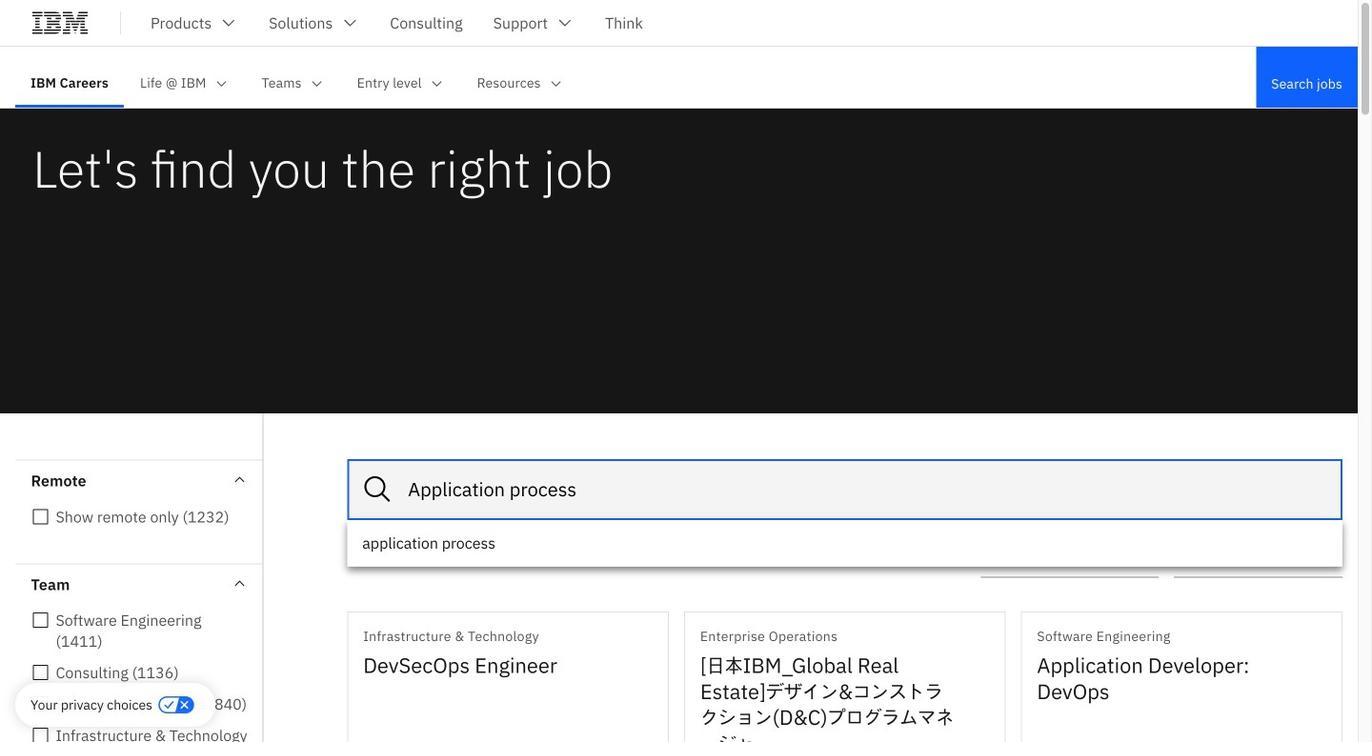 Task type: locate. For each thing, give the bounding box(es) containing it.
your privacy choices element
[[30, 695, 152, 716]]



Task type: vqa. For each thing, say whether or not it's contained in the screenshot.
let's talk element
no



